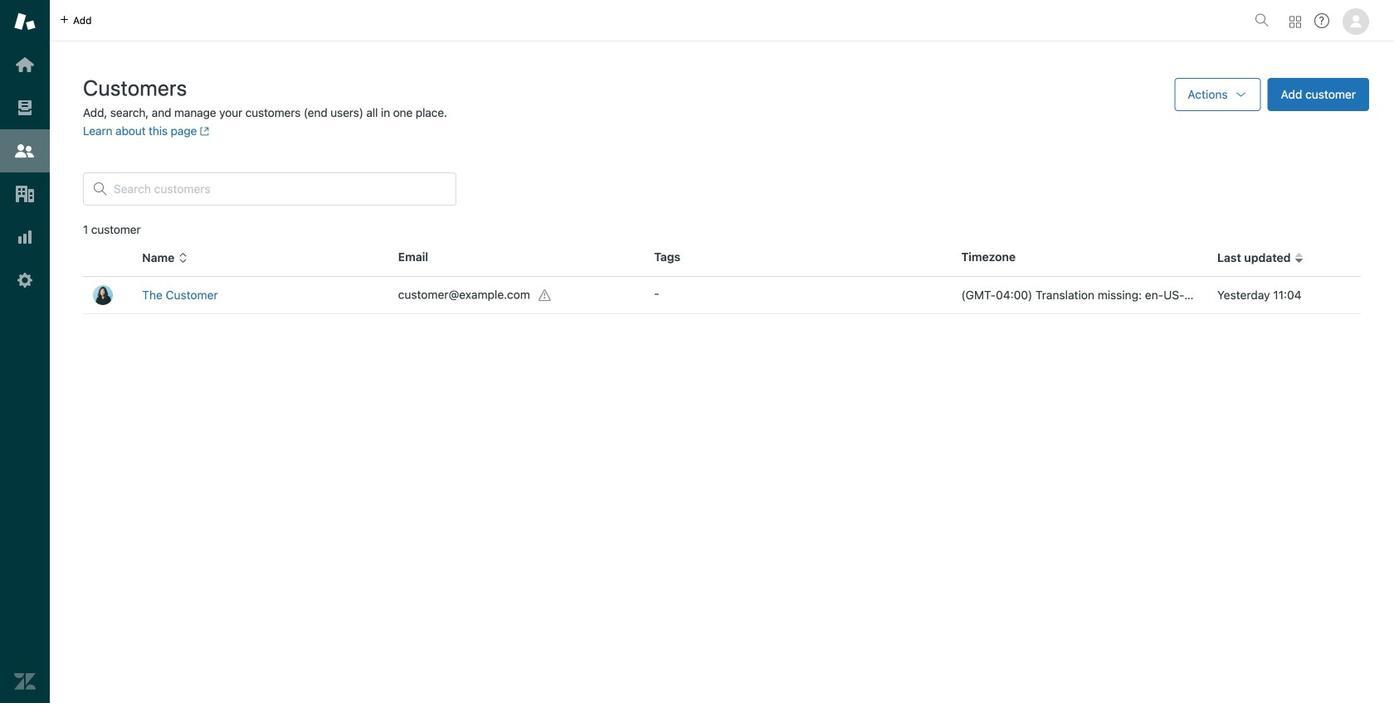 Task type: vqa. For each thing, say whether or not it's contained in the screenshot.
Main element
yes



Task type: locate. For each thing, give the bounding box(es) containing it.
main element
[[0, 0, 50, 704]]

get help image
[[1315, 13, 1330, 28]]

organizations image
[[14, 183, 36, 205]]

reporting image
[[14, 227, 36, 248]]

Search customers field
[[114, 182, 446, 197]]

(opens in a new tab) image
[[197, 126, 210, 136]]

zendesk support image
[[14, 11, 36, 32]]

zendesk image
[[14, 671, 36, 693]]

admin image
[[14, 270, 36, 291]]



Task type: describe. For each thing, give the bounding box(es) containing it.
customers image
[[14, 140, 36, 162]]

unverified email image
[[539, 289, 552, 303]]

zendesk products image
[[1290, 16, 1301, 28]]

get started image
[[14, 54, 36, 76]]

views image
[[14, 97, 36, 119]]



